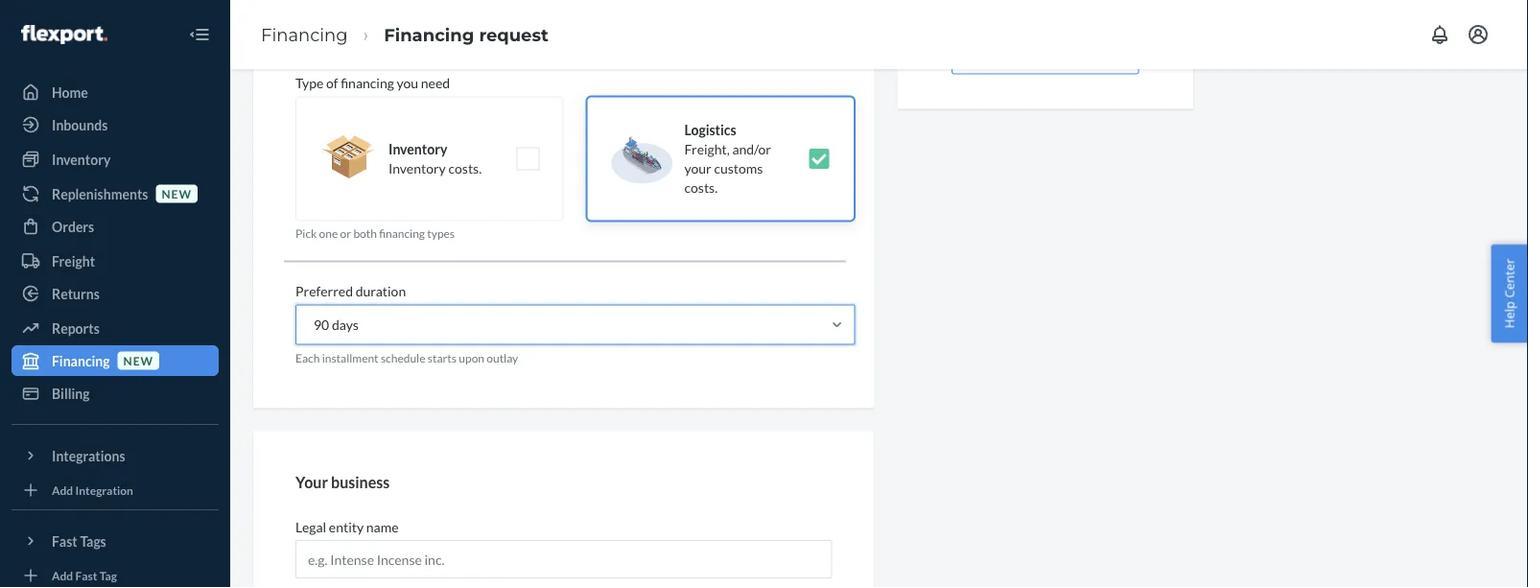 Task type: vqa. For each thing, say whether or not it's contained in the screenshot.
the middle in
no



Task type: describe. For each thing, give the bounding box(es) containing it.
inventory for inventory inventory costs.
[[389, 141, 448, 157]]

1 vertical spatial financing
[[379, 226, 425, 240]]

types
[[427, 226, 455, 240]]

add fast tag link
[[12, 564, 219, 587]]

business
[[331, 473, 390, 491]]

home link
[[12, 77, 219, 107]]

90
[[314, 317, 329, 333]]

outlay
[[487, 351, 518, 365]]

check square image
[[808, 147, 831, 170]]

preferred
[[296, 283, 353, 299]]

each
[[296, 351, 320, 365]]

fast inside dropdown button
[[52, 533, 77, 549]]

integration
[[75, 483, 133, 497]]

costs. inside logistics freight, and/or your customs costs.
[[685, 179, 718, 196]]

financing request link
[[384, 24, 549, 45]]

help
[[1501, 301, 1519, 329]]

legal
[[296, 519, 326, 535]]

inbounds link
[[12, 109, 219, 140]]

help center
[[1501, 259, 1519, 329]]

pick
[[296, 226, 317, 240]]

your
[[685, 160, 712, 176]]

request
[[479, 24, 549, 45]]

logistics freight, and/or your customs costs.
[[685, 122, 772, 196]]

type of financing you need
[[296, 75, 450, 91]]

fast tags button
[[12, 526, 219, 557]]

financing link
[[261, 24, 348, 45]]

entity
[[329, 519, 364, 535]]

integrations button
[[12, 441, 219, 471]]

new for replenishments
[[162, 187, 192, 201]]

duration
[[356, 283, 406, 299]]

inbounds
[[52, 117, 108, 133]]

costs. inside inventory inventory costs.
[[449, 160, 482, 176]]

your
[[296, 473, 328, 491]]

legal entity name
[[296, 519, 399, 535]]

replenishments
[[52, 186, 148, 202]]

one
[[319, 226, 338, 240]]

pick one or both financing types
[[296, 226, 455, 240]]

fast tags
[[52, 533, 106, 549]]

help center button
[[1492, 244, 1529, 343]]

or
[[340, 226, 351, 240]]



Task type: locate. For each thing, give the bounding box(es) containing it.
of
[[326, 75, 338, 91]]

add inside add integration link
[[52, 483, 73, 497]]

home
[[52, 84, 88, 100]]

you
[[397, 75, 419, 91]]

returns link
[[12, 278, 219, 309]]

reports
[[52, 320, 100, 336]]

installment
[[322, 351, 379, 365]]

2 add from the top
[[52, 569, 73, 582]]

financing right both at top left
[[379, 226, 425, 240]]

billing
[[52, 385, 90, 402]]

name
[[366, 519, 399, 535]]

orders link
[[12, 211, 219, 242]]

0 vertical spatial new
[[162, 187, 192, 201]]

your business
[[296, 473, 390, 491]]

add inside add fast tag link
[[52, 569, 73, 582]]

1 vertical spatial fast
[[75, 569, 97, 582]]

0 vertical spatial fast
[[52, 533, 77, 549]]

preferred duration
[[296, 283, 406, 299]]

new down the reports link
[[123, 354, 154, 368]]

financing for financing request
[[384, 24, 474, 45]]

0 vertical spatial financing
[[341, 75, 394, 91]]

billing link
[[12, 378, 219, 409]]

inventory up types
[[389, 160, 446, 176]]

add fast tag
[[52, 569, 117, 582]]

upon
[[459, 351, 485, 365]]

e.g. Intense Incense inc. field
[[296, 541, 833, 579]]

flexport logo image
[[21, 25, 107, 44]]

tag
[[100, 569, 117, 582]]

orders
[[52, 218, 94, 235]]

add integration link
[[12, 479, 219, 502]]

add integration
[[52, 483, 133, 497]]

type
[[296, 75, 324, 91]]

add left the integration
[[52, 483, 73, 497]]

inventory for inventory
[[52, 151, 111, 167]]

inventory inventory costs.
[[389, 141, 482, 176]]

tags
[[80, 533, 106, 549]]

financing request
[[384, 24, 549, 45]]

0 horizontal spatial costs.
[[449, 160, 482, 176]]

center
[[1501, 259, 1519, 298]]

fast
[[52, 533, 77, 549], [75, 569, 97, 582]]

financing up need
[[384, 24, 474, 45]]

days
[[332, 317, 359, 333]]

freight link
[[12, 246, 219, 276]]

close navigation image
[[188, 23, 211, 46]]

inventory down you
[[389, 141, 448, 157]]

financing down reports
[[52, 353, 110, 369]]

1 add from the top
[[52, 483, 73, 497]]

need
[[421, 75, 450, 91]]

add for add fast tag
[[52, 569, 73, 582]]

each installment schedule starts upon outlay
[[296, 351, 518, 365]]

1 horizontal spatial financing
[[261, 24, 348, 45]]

fast left tags
[[52, 533, 77, 549]]

customs
[[714, 160, 763, 176]]

financing up type
[[261, 24, 348, 45]]

90 days
[[314, 317, 359, 333]]

breadcrumbs navigation
[[246, 7, 564, 62]]

0 vertical spatial add
[[52, 483, 73, 497]]

costs. up types
[[449, 160, 482, 176]]

add
[[52, 483, 73, 497], [52, 569, 73, 582]]

returns
[[52, 286, 100, 302]]

inventory
[[389, 141, 448, 157], [52, 151, 111, 167], [389, 160, 446, 176]]

new for financing
[[123, 354, 154, 368]]

freight,
[[685, 141, 730, 157]]

financing right of
[[341, 75, 394, 91]]

freight
[[52, 253, 95, 269]]

reports link
[[12, 313, 219, 344]]

1 horizontal spatial costs.
[[685, 179, 718, 196]]

financing
[[261, 24, 348, 45], [384, 24, 474, 45], [52, 353, 110, 369]]

fast left the tag
[[75, 569, 97, 582]]

0 vertical spatial costs.
[[449, 160, 482, 176]]

costs.
[[449, 160, 482, 176], [685, 179, 718, 196]]

inventory link
[[12, 144, 219, 175]]

new up orders "link"
[[162, 187, 192, 201]]

2 horizontal spatial financing
[[384, 24, 474, 45]]

open account menu image
[[1467, 23, 1490, 46]]

1 vertical spatial new
[[123, 354, 154, 368]]

1 vertical spatial add
[[52, 569, 73, 582]]

both
[[354, 226, 377, 240]]

financing for financing "link"
[[261, 24, 348, 45]]

new
[[162, 187, 192, 201], [123, 354, 154, 368]]

financing
[[341, 75, 394, 91], [379, 226, 425, 240]]

add down fast tags in the left of the page
[[52, 569, 73, 582]]

open notifications image
[[1429, 23, 1452, 46]]

costs. down your
[[685, 179, 718, 196]]

add for add integration
[[52, 483, 73, 497]]

inventory down inbounds
[[52, 151, 111, 167]]

1 vertical spatial costs.
[[685, 179, 718, 196]]

and/or
[[733, 141, 772, 157]]

0 horizontal spatial new
[[123, 354, 154, 368]]

integrations
[[52, 448, 125, 464]]

1 horizontal spatial new
[[162, 187, 192, 201]]

schedule
[[381, 351, 426, 365]]

0 horizontal spatial financing
[[52, 353, 110, 369]]

starts
[[428, 351, 457, 365]]

logistics
[[685, 122, 737, 138]]



